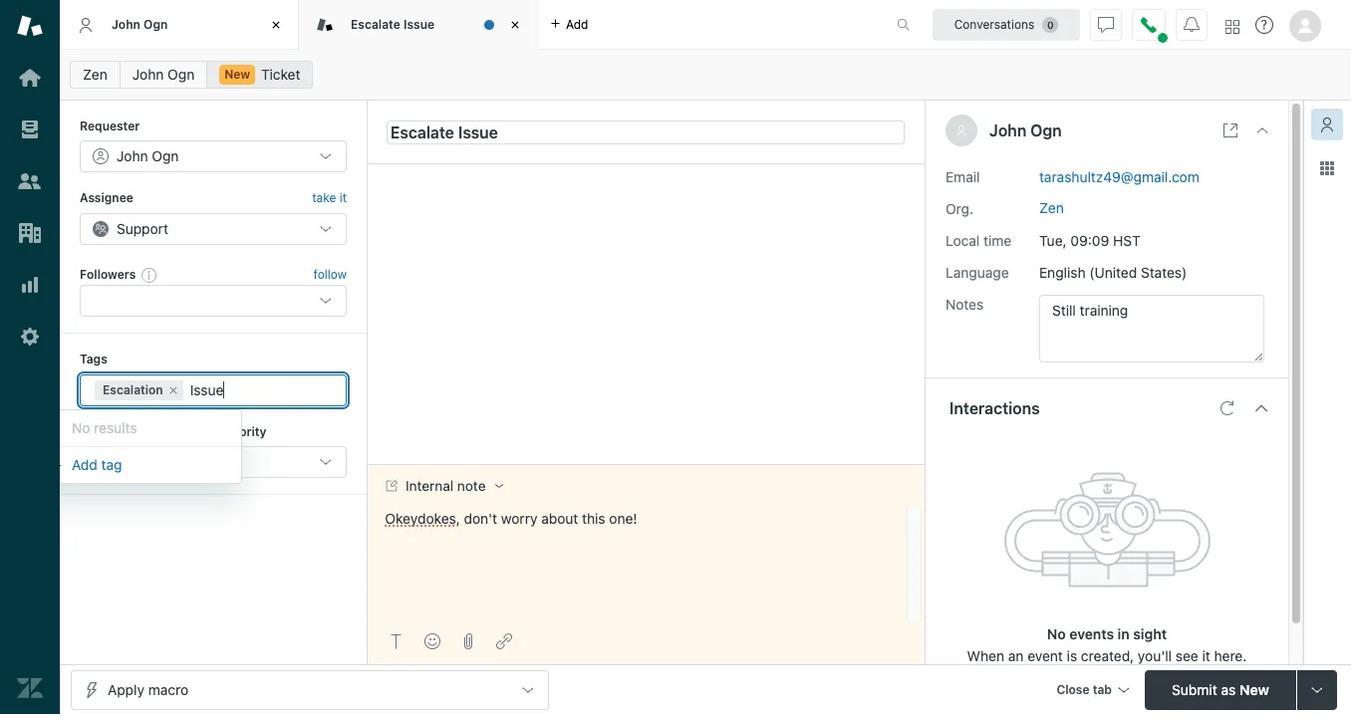 Task type: describe. For each thing, give the bounding box(es) containing it.
okeydokes, don't worry about this one!
[[385, 510, 637, 527]]

one!
[[609, 510, 637, 527]]

ogn inside tab
[[144, 17, 168, 32]]

internal
[[406, 479, 454, 495]]

close image inside "john ogn" tab
[[266, 15, 286, 35]]

submit
[[1172, 681, 1218, 698]]

john inside secondary element
[[132, 66, 164, 83]]

escalate issue tab
[[299, 0, 538, 50]]

john ogn inside john ogn link
[[132, 66, 195, 83]]

local
[[946, 232, 980, 249]]

apps image
[[1320, 160, 1336, 176]]

priority
[[223, 424, 267, 439]]

customer context image
[[1320, 117, 1336, 133]]

john ogn inside tab
[[112, 17, 168, 32]]

interactions
[[950, 399, 1040, 417]]

followers element
[[80, 285, 347, 317]]

info on adding followers image
[[142, 267, 158, 283]]

- button for priority
[[223, 446, 347, 478]]

no for events
[[1047, 625, 1066, 642]]

tabs tab list
[[60, 0, 876, 50]]

is
[[1067, 647, 1078, 664]]

admin image
[[17, 324, 43, 350]]

no events in sight when an event is created, you'll see it here.
[[967, 625, 1247, 664]]

tarashultz49@gmail.com
[[1040, 168, 1200, 185]]

here.
[[1215, 647, 1247, 664]]

assignee
[[80, 191, 133, 206]]

john ogn tab
[[60, 0, 299, 50]]

secondary element
[[60, 55, 1352, 95]]

close tab
[[1057, 682, 1112, 697]]

okeydokes,
[[385, 510, 460, 527]]

add button
[[538, 0, 600, 49]]

- for type
[[93, 453, 99, 470]]

remove image
[[167, 384, 179, 396]]

2 horizontal spatial close image
[[1255, 123, 1271, 139]]

tag
[[101, 457, 122, 474]]

apply
[[108, 681, 144, 698]]

add tag
[[72, 457, 122, 474]]

when
[[967, 647, 1005, 664]]

ogn inside requester element
[[152, 148, 179, 165]]

type
[[80, 424, 109, 439]]

add
[[566, 16, 589, 31]]

(united
[[1090, 264, 1137, 281]]

no for results
[[72, 420, 90, 437]]

escalate issue
[[351, 17, 435, 32]]

follow
[[314, 267, 347, 282]]

event
[[1028, 647, 1063, 664]]

submit as new
[[1172, 681, 1270, 698]]

main element
[[0, 0, 60, 715]]

Subject field
[[387, 120, 905, 144]]

- button for type
[[80, 446, 203, 478]]

zendesk support image
[[17, 13, 43, 39]]

hst
[[1113, 232, 1141, 249]]

Tags field
[[187, 380, 328, 400]]

Internal note composer text field
[[377, 508, 901, 549]]

email
[[946, 168, 980, 185]]

ticket
[[261, 66, 300, 83]]

assignee element
[[80, 213, 347, 245]]

results
[[94, 420, 137, 437]]

john inside tab
[[112, 17, 140, 32]]

ogn inside secondary element
[[168, 66, 195, 83]]

take it button
[[312, 189, 347, 209]]

zendesk image
[[17, 676, 43, 702]]

internal note button
[[368, 466, 520, 508]]

john inside requester element
[[117, 148, 148, 165]]

created,
[[1081, 647, 1134, 664]]

followers
[[80, 267, 136, 282]]

macro
[[148, 681, 188, 698]]

get started image
[[17, 65, 43, 91]]

take it
[[312, 191, 347, 206]]

close image inside the escalate issue tab
[[505, 15, 525, 35]]

get help image
[[1256, 16, 1274, 34]]

john right user image
[[990, 122, 1027, 140]]

this
[[582, 510, 606, 527]]

views image
[[17, 117, 43, 143]]

insert emojis image
[[425, 634, 441, 650]]

org.
[[946, 200, 974, 217]]

organizations image
[[17, 220, 43, 246]]

09:09
[[1071, 232, 1110, 249]]



Task type: locate. For each thing, give the bounding box(es) containing it.
1 horizontal spatial new
[[1240, 681, 1270, 698]]

displays possible ticket submission types image
[[1310, 682, 1326, 698]]

- button down results on the bottom left of the page
[[80, 446, 203, 478]]

- left tag
[[93, 453, 99, 470]]

ogn up support
[[152, 148, 179, 165]]

events
[[1070, 625, 1114, 642]]

0 horizontal spatial close image
[[266, 15, 286, 35]]

requester
[[80, 119, 140, 134]]

no
[[72, 420, 90, 437], [1047, 625, 1066, 642]]

it right take
[[340, 191, 347, 206]]

user image
[[958, 126, 966, 136]]

zen link up tue,
[[1040, 199, 1064, 216]]

it inside button
[[340, 191, 347, 206]]

customers image
[[17, 168, 43, 194]]

english (united states)
[[1040, 264, 1187, 281]]

support
[[117, 220, 168, 237]]

escalation
[[103, 382, 163, 397]]

zen link up 'requester' at left top
[[70, 61, 120, 89]]

1 horizontal spatial it
[[1203, 647, 1211, 664]]

zen
[[83, 66, 107, 83], [1040, 199, 1064, 216]]

ogn up john ogn link
[[144, 17, 168, 32]]

zen up 'requester' at left top
[[83, 66, 107, 83]]

user image
[[956, 125, 968, 137]]

john ogn down "john ogn" tab
[[132, 66, 195, 83]]

in
[[1118, 625, 1130, 642]]

0 horizontal spatial zen link
[[70, 61, 120, 89]]

no inside tags 'list box'
[[72, 420, 90, 437]]

tags list box
[[35, 410, 242, 485]]

new inside secondary element
[[224, 67, 250, 82]]

john ogn link
[[119, 61, 208, 89]]

- down priority
[[236, 453, 243, 470]]

no up event
[[1047, 625, 1066, 642]]

2 - from the left
[[236, 453, 243, 470]]

0 horizontal spatial -
[[93, 453, 99, 470]]

requester element
[[80, 141, 347, 173]]

no inside no events in sight when an event is created, you'll see it here.
[[1047, 625, 1066, 642]]

it inside no events in sight when an event is created, you'll see it here.
[[1203, 647, 1211, 664]]

format text image
[[389, 634, 405, 650]]

ogn
[[144, 17, 168, 32], [168, 66, 195, 83], [1031, 122, 1062, 140], [152, 148, 179, 165]]

take
[[312, 191, 336, 206]]

ogn down "john ogn" tab
[[168, 66, 195, 83]]

1 horizontal spatial no
[[1047, 625, 1066, 642]]

conversations button
[[933, 8, 1080, 40]]

1 vertical spatial new
[[1240, 681, 1270, 698]]

- for priority
[[236, 453, 243, 470]]

john ogn
[[112, 17, 168, 32], [132, 66, 195, 83], [990, 122, 1062, 140], [117, 148, 179, 165]]

tue,
[[1040, 232, 1067, 249]]

escalate
[[351, 17, 400, 32]]

0 horizontal spatial no
[[72, 420, 90, 437]]

john ogn right user image
[[990, 122, 1062, 140]]

0 horizontal spatial it
[[340, 191, 347, 206]]

0 horizontal spatial new
[[224, 67, 250, 82]]

apply macro
[[108, 681, 188, 698]]

notifications image
[[1184, 16, 1200, 32]]

1 horizontal spatial close image
[[505, 15, 525, 35]]

1 vertical spatial zen
[[1040, 199, 1064, 216]]

sight
[[1134, 625, 1167, 642]]

ogn right user image
[[1031, 122, 1062, 140]]

1 horizontal spatial zen
[[1040, 199, 1064, 216]]

2 - button from the left
[[223, 446, 347, 478]]

zen up tue,
[[1040, 199, 1064, 216]]

close image left add dropdown button
[[505, 15, 525, 35]]

tags
[[80, 352, 107, 367]]

john
[[112, 17, 140, 32], [132, 66, 164, 83], [990, 122, 1027, 140], [117, 148, 148, 165]]

- button down priority
[[223, 446, 347, 478]]

add tag option
[[36, 452, 241, 480]]

close tab button
[[1048, 670, 1137, 713]]

0 vertical spatial zen link
[[70, 61, 120, 89]]

close image up ticket
[[266, 15, 286, 35]]

new right as
[[1240, 681, 1270, 698]]

about
[[541, 510, 578, 527]]

follow button
[[314, 266, 347, 284]]

1 - button from the left
[[80, 446, 203, 478]]

language
[[946, 264, 1009, 281]]

add
[[72, 457, 97, 474]]

local time
[[946, 232, 1012, 249]]

zen for the rightmost zen link
[[1040, 199, 1064, 216]]

john down 'requester' at left top
[[117, 148, 148, 165]]

zen inside secondary element
[[83, 66, 107, 83]]

zen for the left zen link
[[83, 66, 107, 83]]

john ogn down 'requester' at left top
[[117, 148, 179, 165]]

1 vertical spatial it
[[1203, 647, 1211, 664]]

no left results on the bottom left of the page
[[72, 420, 90, 437]]

an
[[1008, 647, 1024, 664]]

tue, 09:09 hst
[[1040, 232, 1141, 249]]

states)
[[1141, 264, 1187, 281]]

john ogn inside requester element
[[117, 148, 179, 165]]

zendesk products image
[[1226, 19, 1240, 33]]

0 vertical spatial no
[[72, 420, 90, 437]]

0 horizontal spatial zen
[[83, 66, 107, 83]]

new
[[224, 67, 250, 82], [1240, 681, 1270, 698]]

0 vertical spatial new
[[224, 67, 250, 82]]

1 vertical spatial zen link
[[1040, 199, 1064, 216]]

you'll
[[1138, 647, 1172, 664]]

as
[[1221, 681, 1236, 698]]

- button
[[80, 446, 203, 478], [223, 446, 347, 478]]

close image
[[266, 15, 286, 35], [505, 15, 525, 35], [1255, 123, 1271, 139]]

it
[[340, 191, 347, 206], [1203, 647, 1211, 664]]

zen link
[[70, 61, 120, 89], [1040, 199, 1064, 216]]

see
[[1176, 647, 1199, 664]]

john ogn up john ogn link
[[112, 17, 168, 32]]

english
[[1040, 264, 1086, 281]]

-
[[93, 453, 99, 470], [236, 453, 243, 470]]

it right see
[[1203, 647, 1211, 664]]

issue
[[404, 17, 435, 32]]

don't
[[464, 510, 497, 527]]

1 - from the left
[[93, 453, 99, 470]]

tab
[[1093, 682, 1112, 697]]

john up john ogn link
[[112, 17, 140, 32]]

close
[[1057, 682, 1090, 697]]

0 horizontal spatial - button
[[80, 446, 203, 478]]

view more details image
[[1223, 123, 1239, 139]]

close image right view more details icon
[[1255, 123, 1271, 139]]

1 horizontal spatial -
[[236, 453, 243, 470]]

john down "john ogn" tab
[[132, 66, 164, 83]]

note
[[457, 479, 486, 495]]

notes
[[946, 296, 984, 313]]

new left ticket
[[224, 67, 250, 82]]

minimize composer image
[[638, 457, 654, 473]]

0 vertical spatial zen
[[83, 66, 107, 83]]

1 vertical spatial no
[[1047, 625, 1066, 642]]

Still training text field
[[1040, 295, 1265, 362]]

0 vertical spatial it
[[340, 191, 347, 206]]

internal note
[[406, 479, 486, 495]]

button displays agent's chat status as invisible. image
[[1098, 16, 1114, 32]]

worry
[[501, 510, 538, 527]]

time
[[984, 232, 1012, 249]]

1 horizontal spatial - button
[[223, 446, 347, 478]]

1 horizontal spatial zen link
[[1040, 199, 1064, 216]]

conversations
[[955, 16, 1035, 31]]

no results
[[72, 420, 137, 437]]

reporting image
[[17, 272, 43, 298]]

add link (cmd k) image
[[496, 634, 512, 650]]

add attachment image
[[460, 634, 476, 650]]



Task type: vqa. For each thing, say whether or not it's contained in the screenshot.
Ticket statuses Link
no



